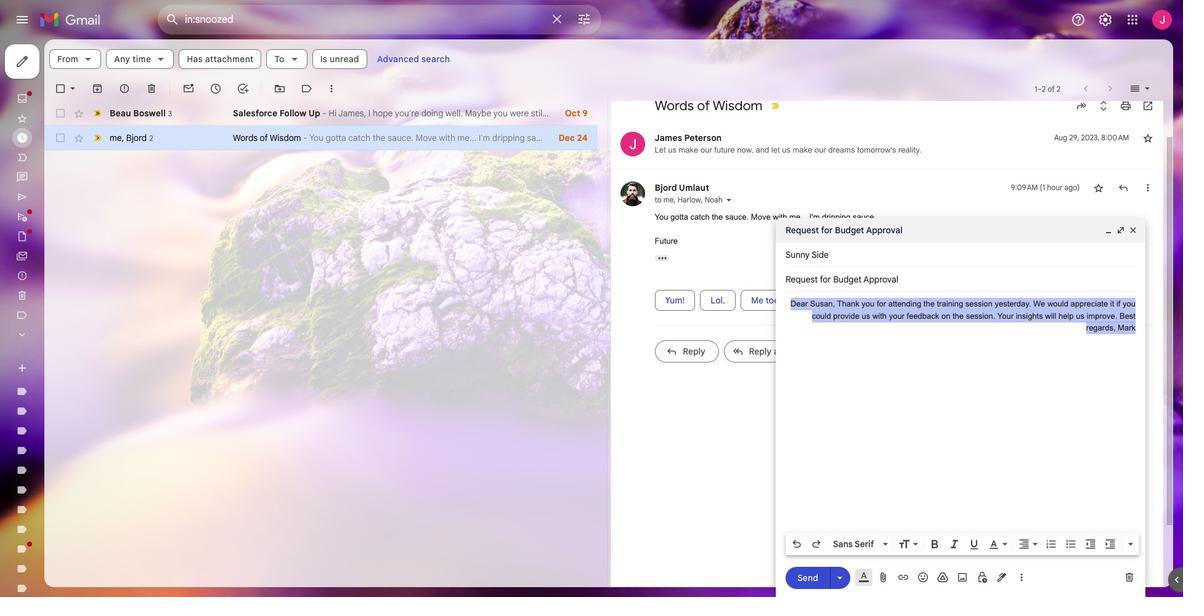Task type: vqa. For each thing, say whether or not it's contained in the screenshot.
right you
yes



Task type: locate. For each thing, give the bounding box(es) containing it.
1 vertical spatial bjord
[[655, 182, 677, 194]]

1 horizontal spatial with
[[873, 312, 887, 321]]

request
[[786, 225, 819, 236]]

0 horizontal spatial make
[[679, 145, 699, 155]]

labels image
[[301, 83, 313, 95]]

me right to at the top right of page
[[664, 195, 674, 205]]

me
[[751, 295, 764, 306]]

1 horizontal spatial reply
[[749, 346, 772, 357]]

let us make our future now, and let us make our dreams tomorrow's reality.
[[655, 145, 922, 155]]

hour
[[1047, 183, 1063, 192]]

reality.
[[899, 145, 922, 155]]

me inside row
[[110, 132, 122, 143]]

oct
[[565, 108, 580, 119]]

our left dreams
[[815, 145, 826, 155]]

redo ‪(⌘y)‬ image
[[811, 539, 823, 551]]

1 vertical spatial with
[[873, 312, 887, 321]]

peterson
[[685, 133, 722, 144]]

0 horizontal spatial wisdom
[[270, 133, 301, 144]]

lol.
[[711, 295, 725, 306]]

with inside words of wisdom "main content"
[[773, 213, 787, 222]]

0 horizontal spatial for
[[821, 225, 833, 236]]

not starred image
[[1092, 182, 1105, 194]]

of inside row
[[260, 133, 268, 144]]

none checkbox inside row
[[54, 132, 67, 144]]

would
[[1048, 300, 1069, 309]]

0 horizontal spatial -
[[303, 133, 307, 144]]

bold ‪(⌘b)‬ image
[[929, 539, 941, 551]]

more options image
[[1018, 572, 1026, 584]]

for down dripping
[[821, 225, 833, 236]]

0 horizontal spatial with
[[773, 213, 787, 222]]

0 vertical spatial with
[[773, 213, 787, 222]]

navigation
[[0, 39, 148, 598]]

None checkbox
[[54, 83, 67, 95], [54, 107, 67, 120], [54, 83, 67, 95], [54, 107, 67, 120]]

0 vertical spatial for
[[821, 225, 833, 236]]

Not starred checkbox
[[1142, 132, 1154, 144]]

2 you from the left
[[1123, 300, 1136, 309]]

toggle confidential mode image
[[976, 572, 989, 584]]

for left attending
[[877, 300, 886, 309]]

2 reply from the left
[[749, 346, 772, 357]]

move
[[751, 213, 771, 222]]

None search field
[[158, 5, 602, 35]]

insert signature image
[[996, 572, 1008, 584]]

on
[[942, 312, 951, 321]]

indent more ‪(⌘])‬ image
[[1105, 539, 1117, 551]]

row down up
[[44, 126, 598, 150]]

row containing me
[[44, 126, 598, 150]]

all
[[774, 346, 783, 357]]

1 vertical spatial me
[[664, 195, 674, 205]]

the right on
[[953, 312, 964, 321]]

to button
[[267, 49, 307, 69]]

with inside 'dear susan, thank you for attending the training session yesterday. we would appreciate it if you could provide us with your feedback on the session. your insights will help us improve. best regards, mark'
[[873, 312, 887, 321]]

discard draft ‪(⌘⇧d)‬ image
[[1124, 572, 1136, 584]]

will
[[1046, 312, 1057, 321]]

me too!
[[751, 295, 782, 306]]

the up feedback
[[924, 300, 935, 309]]

request for budget approval dialog
[[776, 218, 1146, 598]]

1 sauce. from the left
[[725, 213, 749, 222]]

our
[[701, 145, 712, 155], [815, 145, 826, 155]]

the inside words of wisdom "main content"
[[712, 213, 723, 222]]

words down salesforce
[[233, 133, 258, 144]]

you right 'if'
[[1123, 300, 1136, 309]]

, down bjord umlaut
[[674, 195, 676, 205]]

0 horizontal spatial ,
[[122, 132, 124, 143]]

sans serif
[[833, 539, 874, 550]]

wisdom down salesforce follow up -
[[270, 133, 301, 144]]

words inside row
[[233, 133, 258, 144]]

move to image
[[274, 83, 286, 95]]

your
[[998, 312, 1014, 321]]

wisdom
[[713, 97, 763, 114], [270, 133, 301, 144]]

reply for reply
[[683, 346, 706, 357]]

bjord up to at the top right of page
[[655, 182, 677, 194]]

from button
[[49, 49, 101, 69]]

2023,
[[1081, 133, 1100, 142]]

time
[[133, 54, 151, 65]]

with left your
[[873, 312, 887, 321]]

0 vertical spatial me
[[110, 132, 122, 143]]

0 horizontal spatial the
[[712, 213, 723, 222]]

with
[[773, 213, 787, 222], [873, 312, 887, 321]]

susan,
[[810, 300, 835, 309]]

1 horizontal spatial our
[[815, 145, 826, 155]]

make
[[679, 145, 699, 155], [793, 145, 813, 155]]

attach files image
[[878, 572, 890, 584]]

2 row from the top
[[44, 126, 598, 150]]

0 vertical spatial wisdom
[[713, 97, 763, 114]]

1 vertical spatial wisdom
[[270, 133, 301, 144]]

advanced
[[377, 54, 419, 65]]

1 vertical spatial words
[[233, 133, 258, 144]]

advanced search options image
[[572, 7, 597, 31]]

bjord down beau boswell 3
[[126, 132, 147, 143]]

(1
[[1040, 183, 1045, 192]]

1 horizontal spatial of
[[697, 97, 710, 114]]

0 horizontal spatial bjord
[[126, 132, 147, 143]]

1 vertical spatial -
[[303, 133, 307, 144]]

undo ‪(⌘z)‬ image
[[791, 539, 803, 551]]

None checkbox
[[54, 132, 67, 144]]

reply down yum! button
[[683, 346, 706, 357]]

us right provide
[[862, 312, 870, 321]]

reply link
[[655, 341, 719, 363]]

me down beau
[[110, 132, 122, 143]]

2 right –
[[1057, 84, 1061, 93]]

, down beau
[[122, 132, 124, 143]]

1 horizontal spatial you
[[1123, 300, 1136, 309]]

indent less ‪(⌘[)‬ image
[[1085, 539, 1097, 551]]

1 reply from the left
[[683, 346, 706, 357]]

our down peterson
[[701, 145, 712, 155]]

formatting options toolbar
[[786, 534, 1140, 556]]

1 vertical spatial of
[[697, 97, 710, 114]]

it
[[1111, 300, 1115, 309]]

9:09 am (1 hour ago)
[[1011, 183, 1080, 192]]

gmail image
[[39, 7, 107, 32]]

up
[[309, 108, 320, 119]]

1 vertical spatial the
[[924, 300, 935, 309]]

side
[[812, 250, 829, 261]]

has attachment
[[187, 54, 254, 65]]

1 vertical spatial for
[[877, 300, 886, 309]]

advanced search
[[377, 54, 450, 65]]

reply for reply all
[[749, 346, 772, 357]]

italic ‪(⌘i)‬ image
[[949, 539, 961, 551]]

0 vertical spatial the
[[712, 213, 723, 222]]

of for words of wisdom
[[697, 97, 710, 114]]

advanced search button
[[372, 48, 455, 70]]

0 vertical spatial bjord
[[126, 132, 147, 143]]

1 horizontal spatial me
[[664, 195, 674, 205]]

0 horizontal spatial reply
[[683, 346, 706, 357]]

- down follow
[[303, 133, 307, 144]]

wisdom up 'now,'
[[713, 97, 763, 114]]

2 vertical spatial of
[[260, 133, 268, 144]]

sauce. down the show details icon
[[725, 213, 749, 222]]

row
[[44, 101, 598, 126], [44, 126, 598, 150]]

2 inside me , bjord 2
[[149, 133, 153, 143]]

Message Body text field
[[786, 298, 1136, 530]]

of right –
[[1048, 84, 1055, 93]]

- for salesforce follow up -
[[323, 108, 327, 119]]

sunny
[[786, 250, 810, 261]]

1 you from the left
[[862, 300, 875, 309]]

request for budget approval
[[786, 225, 903, 236]]

add to tasks image
[[237, 83, 249, 95]]

i'm
[[810, 213, 820, 222]]

underline ‪(⌘u)‬ image
[[968, 539, 981, 552]]

oct 9
[[565, 108, 588, 119]]

1 horizontal spatial words
[[655, 97, 694, 114]]

1 – 2 of 2
[[1035, 84, 1061, 93]]

words
[[655, 97, 694, 114], [233, 133, 258, 144]]

words up james
[[655, 97, 694, 114]]

1 horizontal spatial for
[[877, 300, 886, 309]]

sauce. up the budget
[[853, 213, 877, 222]]

list
[[610, 120, 1154, 373]]

future
[[655, 237, 678, 246]]

archive image
[[91, 83, 104, 95]]

best
[[1120, 312, 1136, 321]]

for inside 'dear susan, thank you for attending the training session yesterday. we would appreciate it if you could provide us with your feedback on the session. your insights will help us improve. best regards, mark'
[[877, 300, 886, 309]]

follow
[[280, 108, 307, 119]]

attachment
[[205, 54, 254, 65]]

2 down boswell
[[149, 133, 153, 143]]

- right up
[[323, 108, 327, 119]]

2 make from the left
[[793, 145, 813, 155]]

gotta
[[671, 213, 688, 222]]

budget
[[835, 225, 864, 236]]

aug 29, 2023, 8:00 am
[[1054, 133, 1129, 142]]

1 horizontal spatial sauce.
[[853, 213, 877, 222]]

, left noah
[[701, 195, 703, 205]]

bjord umlaut
[[655, 182, 709, 194]]

0 vertical spatial of
[[1048, 84, 1055, 93]]

could
[[812, 312, 831, 321]]

snooze image
[[210, 83, 222, 95]]

you
[[862, 300, 875, 309], [1123, 300, 1136, 309]]

wisdom inside row
[[270, 133, 301, 144]]

0 horizontal spatial words
[[233, 133, 258, 144]]

search mail image
[[161, 9, 184, 31]]

yum! button
[[655, 290, 695, 311]]

of down salesforce
[[260, 133, 268, 144]]

beau boswell 3
[[110, 108, 172, 119]]

now,
[[737, 145, 754, 155]]

you right the thank
[[862, 300, 875, 309]]

insert emoji ‪(⌘⇧2)‬ image
[[917, 572, 929, 584]]

list containing james peterson
[[610, 120, 1154, 373]]

1 make from the left
[[679, 145, 699, 155]]

show details image
[[725, 197, 733, 204]]

reply
[[683, 346, 706, 357], [749, 346, 772, 357]]

make down the james peterson
[[679, 145, 699, 155]]

1
[[1035, 84, 1038, 93]]

1 horizontal spatial ,
[[674, 195, 676, 205]]

tomorrow's
[[858, 145, 896, 155]]

Search mail text field
[[185, 14, 542, 26]]

with left 'me...'
[[773, 213, 787, 222]]

1 horizontal spatial -
[[323, 108, 327, 119]]

of up peterson
[[697, 97, 710, 114]]

0 vertical spatial words
[[655, 97, 694, 114]]

delete image
[[145, 83, 158, 95]]

we
[[1034, 300, 1046, 309]]

us
[[668, 145, 677, 155], [782, 145, 791, 155], [862, 312, 870, 321], [1076, 312, 1085, 321]]

0 horizontal spatial 2
[[149, 133, 153, 143]]

1 row from the top
[[44, 101, 598, 126]]

words for words of wisdom
[[655, 97, 694, 114]]

make right let
[[793, 145, 813, 155]]

aug 29, 2023, 8:00 am cell
[[1054, 132, 1129, 144]]

and
[[756, 145, 769, 155]]

1 horizontal spatial make
[[793, 145, 813, 155]]

0 horizontal spatial of
[[260, 133, 268, 144]]

report spam image
[[118, 83, 131, 95]]

2 horizontal spatial the
[[953, 312, 964, 321]]

numbered list ‪(⌘⇧7)‬ image
[[1045, 539, 1058, 551]]

2 right 1
[[1042, 84, 1046, 93]]

0 horizontal spatial our
[[701, 145, 712, 155]]

me , bjord 2
[[110, 132, 153, 143]]

0 vertical spatial -
[[323, 108, 327, 119]]

sauce.
[[725, 213, 749, 222], [853, 213, 877, 222]]

2 horizontal spatial ,
[[701, 195, 703, 205]]

for
[[821, 225, 833, 236], [877, 300, 886, 309]]

has attachment button
[[179, 49, 262, 69]]

umlaut
[[679, 182, 709, 194]]

james
[[655, 133, 682, 144]]

row down more image at the top left
[[44, 101, 598, 126]]

0 horizontal spatial me
[[110, 132, 122, 143]]

the right catch
[[712, 213, 723, 222]]

0 horizontal spatial you
[[862, 300, 875, 309]]

9
[[583, 108, 588, 119]]

toggle split pane mode image
[[1129, 83, 1141, 95]]

main menu image
[[15, 12, 30, 27]]

you
[[655, 213, 668, 222]]

insert files using drive image
[[937, 572, 949, 584]]

search
[[422, 54, 450, 65]]

0 horizontal spatial sauce.
[[725, 213, 749, 222]]

reply left all at the bottom right of the page
[[749, 346, 772, 357]]

1 horizontal spatial wisdom
[[713, 97, 763, 114]]



Task type: describe. For each thing, give the bounding box(es) containing it.
words for words of wisdom -
[[233, 133, 258, 144]]

session
[[966, 300, 993, 309]]

2 vertical spatial the
[[953, 312, 964, 321]]

dear susan, thank you for attending the training session yesterday. we would appreciate it if you could provide us with your feedback on the session. your insights will help us improve. best regards, mark
[[791, 300, 1136, 333]]

unread
[[330, 54, 359, 65]]

more send options image
[[834, 572, 846, 585]]

future
[[715, 145, 735, 155]]

show trimmed content image
[[655, 255, 670, 262]]

support image
[[1071, 12, 1086, 27]]

any time
[[114, 54, 151, 65]]

wisdom for words of wisdom -
[[270, 133, 301, 144]]

dreams
[[829, 145, 855, 155]]

1 horizontal spatial the
[[924, 300, 935, 309]]

ago)
[[1065, 183, 1080, 192]]

is unread
[[320, 54, 359, 65]]

settings image
[[1098, 12, 1113, 27]]

to
[[275, 54, 285, 65]]

list inside words of wisdom "main content"
[[610, 120, 1154, 373]]

lol. button
[[700, 290, 736, 311]]

close image
[[1129, 226, 1138, 235]]

–
[[1038, 84, 1042, 93]]

2 horizontal spatial of
[[1048, 84, 1055, 93]]

9:09 am (1 hour ago) cell
[[1011, 182, 1080, 194]]

reply all link
[[724, 341, 794, 363]]

9:09 am
[[1011, 183, 1038, 192]]

let
[[772, 145, 780, 155]]

beau
[[110, 108, 131, 119]]

mark
[[1118, 324, 1136, 333]]

yesterday.
[[995, 300, 1031, 309]]

harlow
[[678, 195, 701, 205]]

too!
[[766, 295, 782, 306]]

thank
[[837, 300, 860, 309]]

dec 24
[[559, 133, 588, 144]]

pop out image
[[1116, 226, 1126, 235]]

aug
[[1054, 133, 1068, 142]]

send
[[798, 573, 818, 584]]

1 horizontal spatial bjord
[[655, 182, 677, 194]]

provide
[[834, 312, 860, 321]]

2 our from the left
[[815, 145, 826, 155]]

8:00 am
[[1102, 133, 1129, 142]]

insert link ‪(⌘k)‬ image
[[897, 572, 910, 584]]

of for words of wisdom -
[[260, 133, 268, 144]]

us right let
[[782, 145, 791, 155]]

regards,
[[1087, 324, 1116, 333]]

to
[[655, 195, 662, 205]]

3
[[168, 109, 172, 118]]

boswell
[[133, 108, 166, 119]]

dripping
[[822, 213, 851, 222]]

has
[[187, 54, 203, 65]]

training
[[937, 300, 963, 309]]

dear
[[791, 300, 808, 309]]

not starred image
[[1142, 132, 1154, 144]]

words of wisdom -
[[233, 133, 310, 144]]

is unread button
[[312, 49, 367, 69]]

let
[[655, 145, 666, 155]]

your
[[889, 312, 905, 321]]

dec
[[559, 133, 575, 144]]

me...
[[790, 213, 807, 222]]

Subject field
[[786, 274, 1136, 286]]

1 our from the left
[[701, 145, 712, 155]]

bulleted list ‪(⌘⇧8)‬ image
[[1065, 539, 1077, 551]]

to me , harlow , noah
[[655, 195, 723, 205]]

us right "let"
[[668, 145, 677, 155]]

noah
[[705, 195, 723, 205]]

insights
[[1016, 312, 1043, 321]]

insert photo image
[[957, 572, 969, 584]]

serif
[[855, 539, 874, 550]]

2 horizontal spatial 2
[[1057, 84, 1061, 93]]

appreciate
[[1071, 300, 1108, 309]]

words of wisdom main content
[[44, 39, 1174, 598]]

salesforce
[[233, 108, 277, 119]]

salesforce follow up -
[[233, 108, 329, 119]]

sans serif option
[[831, 539, 881, 551]]

sunny side
[[786, 250, 829, 261]]

29,
[[1069, 133, 1079, 142]]

words of wisdom
[[655, 97, 763, 114]]

feedback
[[907, 312, 940, 321]]

clear search image
[[545, 7, 570, 31]]

bjord inside row
[[126, 132, 147, 143]]

reply all
[[749, 346, 783, 357]]

minimize image
[[1104, 226, 1114, 235]]

row containing beau boswell
[[44, 101, 598, 126]]

attending
[[889, 300, 922, 309]]

from
[[57, 54, 78, 65]]

- for words of wisdom -
[[303, 133, 307, 144]]

Not starred checkbox
[[1092, 182, 1105, 194]]

yum!
[[665, 295, 685, 306]]

if
[[1117, 300, 1121, 309]]

1 horizontal spatial 2
[[1042, 84, 1046, 93]]

send button
[[786, 567, 830, 590]]

2 sauce. from the left
[[853, 213, 877, 222]]

more image
[[325, 83, 338, 95]]

more formatting options image
[[1125, 539, 1137, 551]]

wisdom for words of wisdom
[[713, 97, 763, 114]]

is
[[320, 54, 327, 65]]

us right help
[[1076, 312, 1085, 321]]

any time button
[[106, 49, 174, 69]]

approval
[[866, 225, 903, 236]]

, inside row
[[122, 132, 124, 143]]

24
[[577, 133, 588, 144]]

help
[[1059, 312, 1074, 321]]



